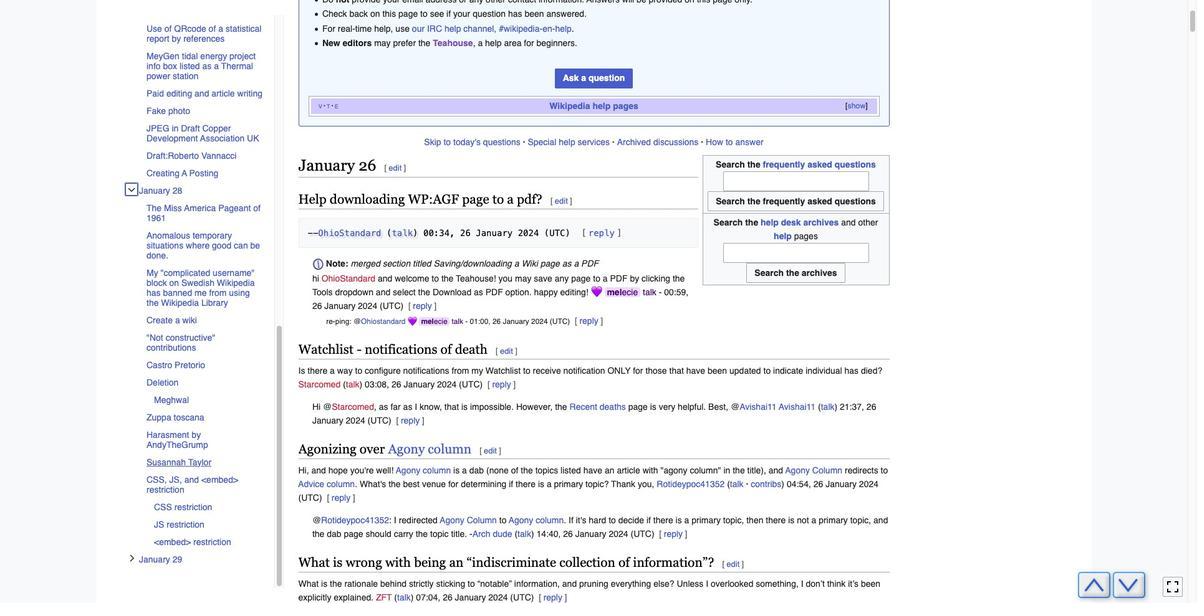 Task type: describe. For each thing, give the bounding box(es) containing it.
talk link down clicking
[[643, 287, 656, 297]]

paid editing and article writing link
[[146, 85, 264, 102]]

if inside hi, and hope you're well! agony column is a dab (none of the topics listed have an article with "agony column" in the title), and agony column redirects to advice column . what's the best venue for determining if there is a primary topic? thank you, rotideypoc41352 ( talk · contribs
[[509, 480, 513, 489]]

2024 inside ) 21:37, 26 january 2024 (utc)
[[346, 416, 365, 426]]

in inside 'jpeg in draft copper development association uk'
[[171, 123, 178, 133]]

1 vertical spatial wikipedia
[[217, 278, 254, 288]]

starcomed link for , as far as i know, that is impossible. however, the
[[332, 402, 374, 412]]

] up overlooked at bottom right
[[742, 560, 744, 569]]

for
[[322, 23, 335, 33]]

[ edit ] for what is wrong with being an "indiscriminate collection of information"?
[[722, 560, 744, 569]]

help,
[[374, 23, 393, 33]]

decide
[[618, 516, 644, 526]]

[ edit ] for help downloading wp:agf page to a pdf?
[[551, 196, 572, 206]]

, inside check back on this page to see if your question has been answered. for real-time help, use our irc help channel, #wikipedia-en-help . new editors may prefer the teahouse , a help area for beginners.
[[473, 38, 475, 48]]

1 horizontal spatial ecie
[[622, 287, 638, 297]]

. inside . if it's hard to decide if there is a primary topic, then there is not a primary topic, and the dab page should carry the topic title. -
[[564, 516, 566, 526]]

0 vertical spatial watchlist
[[298, 342, 354, 357]]

(utc) inside ) 21:37, 26 january 2024 (utc)
[[368, 416, 391, 426]]

(utc) down "decide"
[[631, 529, 654, 539]]

to up download
[[432, 273, 439, 283]]

may inside check back on this page to see if your question has been answered. for real-time help, use our irc help channel, #wikipedia-en-help . new editors may prefer the teahouse , a help area for beginners.
[[374, 38, 391, 48]]

(utc) inside - 00:59, 26 january 2024 (utc)
[[380, 301, 404, 311]]

1 avishai11 from the left
[[740, 402, 777, 412]]

talk inside 're-ping: @ ohiostandard 💜 mel ecie talk - 01:00, 26 january 2024 (utc) [ reply ]'
[[452, 318, 463, 326]]

this
[[382, 9, 396, 19]]

0 horizontal spatial article
[[211, 88, 235, 98]]

ohiostandard link for --
[[318, 228, 381, 238]]

1 vertical spatial ,
[[374, 402, 376, 412]]

talk up section
[[392, 228, 413, 238]]

2024 inside the ) 04:54, 26 january 2024 (utc)
[[859, 480, 878, 489]]

07:04,
[[416, 593, 440, 603]]

been inside is there a way to configure notifications from my watchlist to receive notification only for those that have been updated to indicate individual has died? starcomed ( talk ) 03:08, 26 january 2024 (utc) [ reply ]
[[708, 366, 727, 376]]

article inside hi, and hope you're well! agony column is a dab (none of the topics listed have an article with "agony column" in the title), and agony column redirects to advice column . what's the best venue for determining if there is a primary topic? thank you, rotideypoc41352 ( talk · contribs
[[617, 466, 640, 476]]

2 vertical spatial agony column link
[[509, 516, 564, 526]]

to right "way"
[[355, 366, 362, 376]]

to left indicate
[[763, 366, 771, 376]]

2024 inside is there a way to configure notifications from my watchlist to receive notification only for those that have been updated to indicate individual has died? starcomed ( talk ) 03:08, 26 january 2024 (utc) [ reply ]
[[437, 380, 457, 390]]

project
[[229, 51, 255, 61]]

(utc) down the information,
[[510, 593, 534, 603]]

my "complicated username" block on swedish wikipedia has banned me from using the wikipedia library
[[146, 268, 254, 308]]

26 down sticking
[[443, 593, 452, 603]]

the down advice
[[312, 529, 324, 539]]

is left wrong
[[333, 556, 343, 571]]

create
[[146, 315, 172, 325]]

the up download
[[441, 273, 454, 283]]

and inside search the help desk archives and other help pages
[[841, 217, 856, 227]]

january down sticking
[[455, 593, 486, 603]]

advice column link
[[298, 480, 355, 489]]

a
[[181, 168, 187, 178]]

the left best
[[389, 480, 401, 489]]

0 horizontal spatial wikipedia
[[161, 298, 199, 308]]

- inside - 00:59, 26 january 2024 (utc)
[[659, 287, 662, 297]]

0 horizontal spatial with
[[385, 556, 411, 571]]

1 avishai11 link from the left
[[740, 402, 777, 412]]

on inside check back on this page to see if your question has been answered. for real-time help, use our irc help channel, #wikipedia-en-help . new editors may prefer the teahouse , a help area for beginners.
[[370, 9, 380, 19]]

welcome
[[395, 273, 429, 283]]

to right any
[[593, 273, 600, 283]]

talk link down "way"
[[346, 380, 359, 390]]

i right unless on the right
[[706, 579, 708, 589]]

- 00:59, 26 january 2024 (utc)
[[312, 287, 688, 311]]

editing!
[[560, 287, 588, 297]]

[ up overlooked at bottom right
[[722, 560, 725, 569]]

talk link up section
[[392, 228, 413, 238]]

( inside is there a way to configure notifications from my watchlist to receive notification only for those that have been updated to indicate individual has died? starcomed ( talk ) 03:08, 26 january 2024 (utc) [ reply ]
[[343, 380, 346, 390]]

talk link left 01:00,
[[452, 318, 463, 326]]

help down desk
[[774, 231, 792, 241]]

references
[[183, 33, 224, 43]]

has inside my "complicated username" block on swedish wikipedia has banned me from using the wikipedia library
[[146, 288, 160, 298]]

edit link for help downloading wp:agf page to a pdf?
[[555, 196, 568, 206]]

of inside hi, and hope you're well! agony column is a dab (none of the topics listed have an article with "agony column" in the title), and agony column redirects to advice column . what's the best venue for determining if there is a primary topic? thank you, rotideypoc41352 ( talk · contribs
[[511, 466, 518, 476]]

·
[[746, 480, 748, 489]]

by inside and welcome to the teahouse! you may save any page to a pdf by clicking the tools dropdown and select the download as pdf option. happy editing! 💜
[[630, 273, 639, 283]]

ecie inside 're-ping: @ ohiostandard 💜 mel ecie talk - 01:00, 26 january 2024 (utc) [ reply ]'
[[434, 318, 448, 326]]

edit for january 26
[[389, 164, 402, 173]]

to left pdf?
[[492, 192, 504, 207]]

2024 inside 're-ping: @ ohiostandard 💜 mel ecie talk - 01:00, 26 january 2024 (utc) [ reply ]'
[[531, 318, 548, 326]]

been inside check back on this page to see if your question has been answered. for real-time help, use our irc help channel, #wikipedia-en-help . new editors may prefer the teahouse , a help area for beginners.
[[525, 9, 544, 19]]

] right the death
[[515, 347, 517, 356]]

( inside hi, and hope you're well! agony column is a dab (none of the topics listed have an article with "agony column" in the title), and agony column redirects to advice column . what's the best venue for determining if there is a primary topic? thank you, rotideypoc41352 ( talk · contribs
[[727, 480, 730, 489]]

1 vertical spatial <embed>
[[154, 537, 191, 547]]

castro
[[146, 360, 172, 370]]

new
[[322, 38, 340, 48]]

of right qrcode
[[208, 23, 216, 33]]

restriction for <embed>
[[193, 537, 231, 547]]

to up dude
[[499, 516, 507, 526]]

to left "receive"
[[523, 366, 530, 376]]

- inside 're-ping: @ ohiostandard 💜 mel ecie talk - 01:00, 26 january 2024 (utc) [ reply ]'
[[465, 318, 468, 326]]

in inside hi, and hope you're well! agony column is a dab (none of the topics listed have an article with "agony column" in the title), and agony column redirects to advice column . what's the best venue for determining if there is a primary topic? thank you, rotideypoc41352 ( talk · contribs
[[724, 466, 730, 476]]

a up editing!
[[574, 259, 579, 269]]

is left impossible. on the left bottom of the page
[[461, 402, 468, 412]]

) inside ) 21:37, 26 january 2024 (utc)
[[835, 402, 837, 412]]

today's
[[453, 137, 481, 147]]

( right the zft
[[394, 593, 397, 603]]

have inside hi, and hope you're well! agony column is a dab (none of the topics listed have an article with "agony column" in the title), and agony column redirects to advice column . what's the best venue for determining if there is a primary topic? thank you, rotideypoc41352 ( talk · contribs
[[583, 466, 602, 476]]

0 vertical spatial wikipedia
[[549, 101, 590, 111]]

help down ask a question link
[[593, 101, 611, 111]]

have inside is there a way to configure notifications from my watchlist to receive notification only for those that have been updated to indicate individual has died? starcomed ( talk ) 03:08, 26 january 2024 (utc) [ reply ]
[[686, 366, 705, 376]]

irc
[[427, 23, 442, 33]]

teahouse!
[[456, 273, 496, 283]]

january up the
[[139, 186, 170, 195]]

help right 'special'
[[559, 137, 575, 147]]

creating
[[146, 168, 179, 178]]

talk link left ·
[[730, 480, 744, 489]]

edit for help downloading wp:agf page to a pdf?
[[555, 196, 568, 206]]

determining
[[461, 480, 506, 489]]

[ up downloading
[[384, 164, 387, 173]]

january inside ) 21:37, 26 january 2024 (utc)
[[312, 416, 343, 426]]

26 down if
[[563, 529, 573, 539]]

] down the "collection"
[[565, 593, 567, 603]]

) inside the ) 04:54, 26 january 2024 (utc)
[[781, 480, 784, 489]]

1 vertical spatial ohiostandard
[[322, 273, 375, 283]]

pretorio
[[174, 360, 205, 370]]

dude
[[493, 529, 512, 539]]

thank
[[611, 480, 635, 489]]

"not constructive" contributions
[[146, 333, 215, 353]]

draft:roberto
[[146, 151, 199, 161]]

and up contribs
[[769, 466, 783, 476]]

and up fake photo link
[[194, 88, 209, 98]]

<embed> restriction
[[154, 537, 231, 547]]

my
[[472, 366, 483, 376]]

1 horizontal spatial questions
[[835, 160, 876, 170]]

search the help desk archives and other help pages
[[714, 217, 878, 241]]

be
[[250, 240, 260, 250]]

january inside 're-ping: @ ohiostandard 💜 mel ecie talk - 01:00, 26 january 2024 (utc) [ reply ]'
[[503, 318, 529, 326]]

america
[[184, 203, 216, 213]]

as right far at the bottom left of page
[[403, 402, 412, 412]]

to right how
[[726, 137, 733, 147]]

any
[[555, 273, 569, 283]]

titled
[[413, 259, 431, 269]]

[ edit ] for january 26
[[384, 164, 406, 173]]

information,
[[514, 579, 560, 589]]

there right "decide"
[[653, 516, 673, 526]]

the
[[146, 203, 161, 213]]

as inside and welcome to the teahouse! you may save any page to a pdf by clicking the tools dropdown and select the download as pdf option. happy editing! 💜
[[474, 287, 483, 297]]

help up 'help' link
[[761, 217, 779, 227]]

1 vertical spatial that
[[444, 402, 459, 412]]

] up (none
[[499, 447, 501, 456]]

the down answer
[[747, 160, 760, 170]]

as left far at the bottom left of page
[[379, 402, 388, 412]]

listed inside meygen tidal energy project info box listed as a thermal power station
[[179, 61, 200, 71]]

banned
[[163, 288, 192, 298]]

2024 up wiki on the top left of the page
[[518, 228, 539, 238]]

a up information"? on the bottom right
[[684, 516, 689, 526]]

[ down select
[[408, 301, 411, 311]]

] up 'help downloading wp:agf page to a pdf?'
[[404, 164, 406, 173]]

help down the answered.
[[555, 23, 572, 33]]

and inside . if it's hard to decide if there is a primary topic, then there is not a primary topic, and the dab page should carry the topic title. -
[[874, 516, 888, 526]]

archived discussions link
[[617, 137, 699, 147]]

💜 inside and welcome to the teahouse! you may save any page to a pdf by clicking the tools dropdown and select the download as pdf option. happy editing! 💜
[[591, 287, 602, 297]]

deaths
[[600, 402, 626, 412]]

the down redirected on the bottom left
[[416, 529, 428, 539]]

i left don't
[[801, 579, 803, 589]]

2 horizontal spatial pdf
[[610, 273, 628, 283]]

died?
[[861, 366, 882, 376]]

if inside . if it's hard to decide if there is a primary topic, then there is not a primary topic, and the dab page should carry the topic title. -
[[647, 516, 651, 526]]

uk
[[247, 133, 259, 143]]

search the frequently asked questions
[[716, 160, 876, 170]]

the inside my "complicated username" block on swedish wikipedia has banned me from using the wikipedia library
[[146, 298, 158, 308]]

a left pdf?
[[507, 192, 514, 207]]

create a wiki link
[[146, 311, 264, 329]]

talk left 21:37,
[[821, 402, 835, 412]]

talk inside hi, and hope you're well! agony column is a dab (none of the topics listed have an article with "agony column" in the title), and agony column redirects to advice column . what's the best venue for determining if there is a primary topic? thank you, rotideypoc41352 ( talk · contribs
[[730, 480, 744, 489]]

special
[[528, 137, 556, 147]]

talk link down behind
[[397, 593, 411, 603]]

the left title),
[[733, 466, 745, 476]]

pages inside search the help desk archives and other help pages
[[794, 231, 818, 241]]

prefer
[[393, 38, 416, 48]]

may inside and welcome to the teahouse! you may save any page to a pdf by clicking the tools dropdown and select the download as pdf option. happy editing! 💜
[[515, 273, 531, 283]]

information"?
[[633, 556, 714, 571]]

2024 down "decide"
[[609, 529, 628, 539]]

agony up the 04:54, on the right bottom of the page
[[785, 466, 810, 476]]

the miss america pageant of 1961
[[146, 203, 260, 223]]

] inside is there a way to configure notifications from my watchlist to receive notification only for those that have been updated to indicate individual has died? starcomed ( talk ) 03:08, 26 january 2024 (utc) [ reply ]
[[513, 380, 516, 390]]

you're
[[350, 466, 374, 476]]

as inside meygen tidal energy project info box listed as a thermal power station
[[202, 61, 211, 71]]

0 horizontal spatial column
[[467, 516, 497, 526]]

hi @ starcomed , as far as i know, that is impossible. however, the recent deaths page is very helpful. best, @ avishai11 avishai11 ( talk
[[312, 402, 835, 412]]

zuppa
[[146, 412, 171, 422]]

far
[[391, 402, 401, 412]]

<embed> restriction link
[[154, 533, 264, 551]]

. if it's hard to decide if there is a primary topic, then there is not a primary topic, and the dab page should carry the topic title. -
[[312, 516, 888, 539]]

2 horizontal spatial primary
[[819, 516, 848, 526]]

] down download
[[434, 301, 437, 311]]

i left know,
[[415, 402, 417, 412]]

good
[[212, 240, 231, 250]]

x small image for january 29
[[128, 555, 136, 562]]

:
[[389, 516, 392, 526]]

"not
[[146, 333, 163, 343]]

edit for what is wrong with being an "indiscriminate collection of information"?
[[727, 560, 740, 569]]

ohiostandard link for hi
[[322, 273, 375, 283]]

#wikipedia-
[[499, 23, 543, 33]]

. inside hi, and hope you're well! agony column is a dab (none of the topics listed have an article with "agony column" in the title), and agony column redirects to advice column . what's the best venue for determining if there is a primary topic? thank you, rotideypoc41352 ( talk · contribs
[[355, 480, 357, 489]]

indicate
[[773, 366, 803, 376]]

edit link for agonizing over
[[484, 447, 497, 456]]

restriction inside css, js, and <embed> restriction
[[146, 485, 184, 495]]

[ up the determining at the left bottom
[[480, 447, 482, 456]]

<embed> inside css, js, and <embed> restriction
[[201, 475, 238, 485]]

best
[[403, 480, 420, 489]]

e link
[[335, 102, 338, 111]]

january up saving/downloading
[[476, 228, 513, 238]]

wikipedia help pages link
[[549, 101, 638, 111]]

@ inside 're-ping: @ ohiostandard 💜 mel ecie talk - 01:00, 26 january 2024 (utc) [ reply ]'
[[353, 318, 361, 326]]

(utc) inside the ) 04:54, 26 january 2024 (utc)
[[298, 493, 322, 503]]

a left wiki on the top left of the page
[[514, 259, 519, 269]]

a right the not
[[811, 516, 816, 526]]

26 inside 're-ping: @ ohiostandard 💜 mel ecie talk - 01:00, 26 january 2024 (utc) [ reply ]'
[[492, 318, 501, 326]]

my
[[146, 268, 158, 278]]

a down topics
[[547, 480, 552, 489]]

"agony
[[661, 466, 687, 476]]

search for search the frequently asked questions
[[716, 160, 745, 170]]

frequently asked questions link
[[763, 160, 876, 170]]

26 inside - 00:59, 26 january 2024 (utc)
[[312, 301, 322, 311]]

to inside hi, and hope you're well! agony column is a dab (none of the topics listed have an article with "agony column" in the title), and agony column redirects to advice column . what's the best venue for determining if there is a primary topic? thank you, rotideypoc41352 ( talk · contribs
[[881, 466, 888, 476]]

agony up title.
[[440, 516, 464, 526]]

don't
[[806, 579, 825, 589]]

recent deaths link
[[570, 402, 626, 412]]

explicitly
[[298, 593, 331, 603]]

restriction for js
[[166, 520, 204, 530]]

x small image for january 28
[[128, 186, 135, 194]]

january left 29
[[139, 555, 170, 565]]

talk right dude
[[518, 529, 531, 539]]

[ right the death
[[496, 347, 498, 356]]

and left select
[[376, 287, 390, 297]]

by inside use of qrcode of a statistical report by references
[[171, 33, 181, 43]]

creating a posting link
[[146, 164, 264, 182]]

talk link right dude
[[518, 529, 531, 539]]

@ down advice
[[312, 516, 321, 526]]

is down topics
[[538, 480, 544, 489]]

1 horizontal spatial pdf
[[581, 259, 599, 269]]

draft:roberto vannacci link
[[146, 147, 264, 164]]

[ down the information,
[[539, 593, 541, 603]]

0 vertical spatial ohiostandard
[[318, 228, 381, 238]]

box
[[163, 61, 177, 71]]

help down our irc help channel, #wikipedia-en-help link
[[485, 38, 502, 48]]

is left very
[[650, 402, 656, 412]]

- inside . if it's hard to decide if there is a primary topic, then there is not a primary topic, and the dab page should carry the topic title. -
[[470, 529, 472, 539]]

[ down far at the bottom left of page
[[396, 416, 399, 426]]

talk link left 21:37,
[[821, 402, 835, 412]]

to right skip
[[444, 137, 451, 147]]

select
[[393, 287, 416, 297]]

notification
[[563, 366, 605, 376]]

if inside check back on this page to see if your question has been answered. for real-time help, use our irc help channel, #wikipedia-en-help . new editors may prefer the teahouse , a help area for beginners.
[[446, 9, 451, 19]]

andythegrump
[[146, 440, 208, 450]]

pageant
[[218, 203, 251, 213]]

teahouse link
[[433, 38, 473, 48]]

note: merged section titled saving/downloading a wiki page as a pdf
[[326, 259, 599, 269]]

vannacci
[[201, 151, 236, 161]]

deletion link
[[146, 374, 264, 391]]

show
[[848, 102, 866, 111]]

dab inside hi, and hope you're well! agony column is a dab (none of the topics listed have an article with "agony column" in the title), and agony column redirects to advice column . what's the best venue for determining if there is a primary topic? thank you, rotideypoc41352 ( talk · contribs
[[469, 466, 484, 476]]

1 horizontal spatial primary
[[692, 516, 721, 526]]

that inside is there a way to configure notifications from my watchlist to receive notification only for those that have been updated to indicate individual has died? starcomed ( talk ) 03:08, 26 january 2024 (utc) [ reply ]
[[669, 366, 684, 376]]

what for what is wrong with being an "indiscriminate collection of information"?
[[298, 556, 330, 571]]

january inside is there a way to configure notifications from my watchlist to receive notification only for those that have been updated to indicate individual has died? starcomed ( talk ) 03:08, 26 january 2024 (utc) [ reply ]
[[404, 380, 435, 390]]

💜 inside 're-ping: @ ohiostandard 💜 mel ecie talk - 01:00, 26 january 2024 (utc) [ reply ]'
[[408, 318, 417, 326]]

page inside and welcome to the teahouse! you may save any page to a pdf by clicking the tools dropdown and select the download as pdf option. happy editing! 💜
[[571, 273, 591, 283]]

zft ( talk ) 07:04, 26 january 2024 (utc) [ reply ]
[[376, 593, 567, 603]]

0 horizontal spatial questions
[[483, 137, 520, 147]]

use of qrcode of a statistical report by references link
[[146, 20, 264, 47]]

page right the deaths
[[628, 402, 648, 412]]

(utc) up any
[[544, 228, 570, 238]]

] right pdf?
[[570, 196, 572, 206]]

talk inside is there a way to configure notifications from my watchlist to receive notification only for those that have been updated to indicate individual has died? starcomed ( talk ) 03:08, 26 january 2024 (utc) [ reply ]
[[346, 380, 359, 390]]

) left the 14:40,
[[531, 529, 534, 539]]

else?
[[653, 579, 674, 589]]

edit for agonizing over
[[484, 447, 497, 456]]

helpful.
[[678, 402, 706, 412]]

notifications inside is there a way to configure notifications from my watchlist to receive notification only for those that have been updated to indicate individual has died? starcomed ( talk ) 03:08, 26 january 2024 (utc) [ reply ]
[[403, 366, 449, 376]]

from inside is there a way to configure notifications from my watchlist to receive notification only for those that have been updated to indicate individual has died? starcomed ( talk ) 03:08, 26 january 2024 (utc) [ reply ]
[[452, 366, 469, 376]]

2024 inside - 00:59, 26 january 2024 (utc)
[[358, 301, 377, 311]]

miss
[[164, 203, 182, 213]]

2 avishai11 link from the left
[[779, 402, 816, 412]]

2 topic, from the left
[[850, 516, 871, 526]]

zuppa toscana
[[146, 412, 204, 422]]

where
[[186, 240, 209, 250]]

] up information"? on the bottom right
[[685, 529, 687, 539]]

editors
[[343, 38, 372, 48]]

think
[[827, 579, 846, 589]]



Task type: locate. For each thing, give the bounding box(es) containing it.
1 vertical spatial starcomed link
[[332, 402, 374, 412]]

merged
[[351, 259, 380, 269]]

0 vertical spatial questions
[[483, 137, 520, 147]]

meygen
[[146, 51, 179, 61]]

1 horizontal spatial pages
[[794, 231, 818, 241]]

1 vertical spatial have
[[583, 466, 602, 476]]

0 horizontal spatial in
[[171, 123, 178, 133]]

harasment
[[146, 430, 189, 440]]

0 vertical spatial in
[[171, 123, 178, 133]]

1 horizontal spatial may
[[515, 273, 531, 283]]

agony column link up title.
[[440, 516, 497, 526]]

on inside my "complicated username" block on swedish wikipedia has banned me from using the wikipedia library
[[169, 278, 179, 288]]

being
[[414, 556, 446, 571]]

2 vertical spatial has
[[845, 366, 859, 376]]

0 vertical spatial question
[[473, 9, 506, 19]]

temporary
[[192, 230, 232, 240]]

0 vertical spatial an
[[605, 466, 614, 476]]

1 vertical spatial x small image
[[128, 555, 136, 562]]

0 vertical spatial on
[[370, 9, 380, 19]]

power
[[146, 71, 170, 81]]

1 horizontal spatial avishai11
[[779, 402, 816, 412]]

been inside what is the rationale behind strictly sticking to "notable" information, and pruning everything else?  unless i overlooked something, i don't think it's been explicitly explained.
[[861, 579, 880, 589]]

[ edit ] for agonizing over
[[480, 447, 501, 456]]

answered.
[[546, 9, 587, 19]]

anomalous temporary situations where good can be done. link
[[146, 227, 264, 264]]

1 horizontal spatial on
[[370, 9, 380, 19]]

january up help
[[298, 157, 355, 175]]

) 04:54, 26 january 2024 (utc)
[[298, 480, 878, 503]]

0 horizontal spatial pages
[[613, 101, 638, 111]]

1 vertical spatial been
[[708, 366, 727, 376]]

0 vertical spatial x small image
[[128, 186, 135, 194]]

qrcode
[[174, 23, 206, 33]]

@ right the best, at the bottom
[[731, 402, 740, 412]]

26 inside the ) 04:54, 26 january 2024 (utc)
[[813, 480, 823, 489]]

column up the arch
[[467, 516, 497, 526]]

ping:
[[335, 318, 351, 326]]

restriction for css
[[174, 502, 212, 512]]

2 what from the top
[[298, 579, 319, 589]]

0 vertical spatial may
[[374, 38, 391, 48]]

0 horizontal spatial avishai11
[[740, 402, 777, 412]]

the left 'recent'
[[555, 402, 567, 412]]

by
[[171, 33, 181, 43], [630, 273, 639, 283], [191, 430, 201, 440]]

then
[[746, 516, 763, 526]]

css restriction link
[[154, 498, 264, 516]]

redirected
[[399, 516, 438, 526]]

a inside use of qrcode of a statistical report by references
[[218, 23, 223, 33]]

) left 21:37,
[[835, 402, 837, 412]]

is inside what is the rationale behind strictly sticking to "notable" information, and pruning everything else?  unless i overlooked something, i don't think it's been explicitly explained.
[[321, 579, 327, 589]]

1 vertical spatial with
[[385, 556, 411, 571]]

[ down the 'advice column' link
[[327, 493, 329, 503]]

1 vertical spatial search
[[714, 217, 743, 227]]

(utc) inside 're-ping: @ ohiostandard 💜 mel ecie talk - 01:00, 26 january 2024 (utc) [ reply ]'
[[550, 318, 570, 326]]

ecie
[[622, 287, 638, 297], [434, 318, 448, 326]]

by up the "mel ecie talk"
[[630, 273, 639, 283]]

the inside check back on this page to see if your question has been answered. for real-time help, use our irc help channel, #wikipedia-en-help . new editors may prefer the teahouse , a help area for beginners.
[[418, 38, 430, 48]]

for inside hi, and hope you're well! agony column is a dab (none of the topics listed have an article with "agony column" in the title), and agony column redirects to advice column . what's the best venue for determining if there is a primary topic? thank you, rotideypoc41352 ( talk · contribs
[[448, 480, 458, 489]]

1 horizontal spatial been
[[708, 366, 727, 376]]

restriction inside css restriction "link"
[[174, 502, 212, 512]]

article up thank on the right of the page
[[617, 466, 640, 476]]

0 vertical spatial pdf
[[581, 259, 599, 269]]

edit link for watchlist  - notifications of death
[[500, 347, 513, 356]]

page left 'should'
[[344, 529, 363, 539]]

fake
[[146, 106, 166, 116]]

of up everything
[[619, 556, 630, 571]]

watchlist inside is there a way to configure notifications from my watchlist to receive notification only for those that have been updated to indicate individual has died? starcomed ( talk ) 03:08, 26 january 2024 (utc) [ reply ]
[[486, 366, 521, 376]]

js restriction link
[[154, 516, 264, 533]]

and inside what is the rationale behind strictly sticking to "notable" information, and pruning everything else?  unless i overlooked something, i don't think it's been explicitly explained.
[[562, 579, 577, 589]]

a left 'thermal'
[[214, 61, 219, 71]]

1 vertical spatial in
[[724, 466, 730, 476]]

, left far at the bottom left of page
[[374, 402, 376, 412]]

column left redirects
[[812, 466, 842, 476]]

2 vertical spatial pdf
[[486, 287, 503, 297]]

1 vertical spatial column
[[467, 516, 497, 526]]

column inside hi, and hope you're well! agony column is a dab (none of the topics listed have an article with "agony column" in the title), and agony column redirects to advice column . what's the best venue for determining if there is a primary topic? thank you, rotideypoc41352 ( talk · contribs
[[812, 466, 842, 476]]

writing
[[237, 88, 262, 98]]

jpeg in draft copper development association uk link
[[146, 119, 264, 147]]

the down welcome
[[418, 287, 430, 297]]

for right area
[[524, 38, 534, 48]]

posting
[[189, 168, 218, 178]]

check back on this page to see if your question has been answered. for real-time help, use our irc help channel, #wikipedia-en-help . new editors may prefer the teahouse , a help area for beginners.
[[322, 9, 587, 48]]

rotideypoc41352 link up 'should'
[[321, 516, 389, 526]]

page up save
[[540, 259, 560, 269]]

to inside check back on this page to see if your question has been answered. for real-time help, use our irc help channel, #wikipedia-en-help . new editors may prefer the teahouse , a help area for beginners.
[[420, 9, 428, 19]]

and down section
[[378, 273, 392, 283]]

0 horizontal spatial an
[[449, 556, 463, 571]]

talk left ·
[[730, 480, 744, 489]]

starcomed link for (
[[298, 380, 341, 390]]

username"
[[212, 268, 254, 278]]

1 topic, from the left
[[723, 516, 744, 526]]

1 horizontal spatial 💜
[[591, 287, 602, 297]]

for for help
[[524, 38, 534, 48]]

1 vertical spatial rotideypoc41352 link
[[321, 516, 389, 526]]

explained.
[[334, 593, 374, 603]]

( left 21:37,
[[818, 402, 821, 412]]

use
[[146, 23, 162, 33]]

check
[[322, 9, 347, 19]]

0 vertical spatial for
[[524, 38, 534, 48]]

fullscreen image
[[1167, 581, 1179, 594]]

0 vertical spatial starcomed
[[298, 380, 341, 390]]

search for search the help desk archives and other help pages
[[714, 217, 743, 227]]

1 horizontal spatial article
[[617, 466, 640, 476]]

0 vertical spatial notifications
[[365, 342, 437, 357]]

listed right topics
[[561, 466, 581, 476]]

0 horizontal spatial avishai11 link
[[740, 402, 777, 412]]

edit right the death
[[500, 347, 513, 356]]

. inside check back on this page to see if your question has been answered. for real-time help, use our irc help channel, #wikipedia-en-help . new editors may prefer the teahouse , a help area for beginners.
[[572, 23, 574, 33]]

1 horizontal spatial column
[[812, 466, 842, 476]]

the up explained.
[[330, 579, 342, 589]]

1 vertical spatial on
[[169, 278, 179, 288]]

t
[[327, 102, 330, 111]]

help link
[[774, 231, 792, 241]]

information image
[[312, 259, 324, 271]]

talk down clicking
[[643, 287, 656, 297]]

susannah taylor link
[[146, 454, 264, 471]]

@ right hi
[[323, 402, 332, 412]]

with inside hi, and hope you're well! agony column is a dab (none of the topics listed have an article with "agony column" in the title), and agony column redirects to advice column . what's the best venue for determining if there is a primary topic? thank you, rotideypoc41352 ( talk · contribs
[[643, 466, 658, 476]]

2 vertical spatial by
[[191, 430, 201, 440]]

to inside what is the rationale behind strictly sticking to "notable" information, and pruning everything else?  unless i overlooked something, i don't think it's been explicitly explained.
[[468, 579, 475, 589]]

2024 down dropdown
[[358, 301, 377, 311]]

1 vertical spatial .
[[355, 480, 357, 489]]

[ inside is there a way to configure notifications from my watchlist to receive notification only for those that have been updated to indicate individual has died? starcomed ( talk ) 03:08, 26 january 2024 (utc) [ reply ]
[[488, 380, 490, 390]]

page inside check back on this page to see if your question has been answered. for real-time help, use our irc help channel, #wikipedia-en-help . new editors may prefer the teahouse , a help area for beginners.
[[398, 9, 418, 19]]

0 horizontal spatial agony column link
[[440, 516, 497, 526]]

paid editing and article writing
[[146, 88, 262, 98]]

on
[[370, 9, 380, 19], [169, 278, 179, 288]]

how to answer link
[[706, 137, 764, 147]]

a inside and welcome to the teahouse! you may save any page to a pdf by clicking the tools dropdown and select the download as pdf option. happy editing! 💜
[[603, 273, 608, 283]]

the inside search the help desk archives and other help pages
[[745, 217, 758, 227]]

2 horizontal spatial by
[[630, 273, 639, 283]]

i right :
[[394, 516, 396, 526]]

1 what from the top
[[298, 556, 330, 571]]

"complicated
[[160, 268, 210, 278]]

0 horizontal spatial rotideypoc41352 link
[[321, 516, 389, 526]]

0 vertical spatial <embed>
[[201, 475, 238, 485]]

ohiostandard
[[318, 228, 381, 238], [322, 273, 375, 283]]

to inside . if it's hard to decide if there is a primary topic, then there is not a primary topic, and the dab page should carry the topic title. -
[[609, 516, 616, 526]]

page right "wp:agf"
[[462, 192, 489, 207]]

with up you,
[[643, 466, 658, 476]]

2 horizontal spatial for
[[633, 366, 643, 376]]

restriction down css restriction
[[166, 520, 204, 530]]

has inside is there a way to configure notifications from my watchlist to receive notification only for those that have been updated to indicate individual has died? starcomed ( talk ) 03:08, 26 january 2024 (utc) [ reply ]
[[845, 366, 859, 376]]

1 vertical spatial ecie
[[434, 318, 448, 326]]

edit link for january 26
[[389, 164, 402, 173]]

listed right box
[[179, 61, 200, 71]]

ohiostandard up note:
[[318, 228, 381, 238]]

restriction up js restriction
[[174, 502, 212, 512]]

edit for watchlist  - notifications of death
[[500, 347, 513, 356]]

our
[[412, 23, 425, 33]]

talk
[[392, 228, 413, 238], [643, 287, 656, 297], [452, 318, 463, 326], [346, 380, 359, 390], [821, 402, 835, 412], [730, 480, 744, 489], [518, 529, 531, 539], [397, 593, 411, 603]]

1 vertical spatial by
[[630, 273, 639, 283]]

1 horizontal spatial question
[[589, 73, 625, 83]]

0 vertical spatial listed
[[179, 61, 200, 71]]

i
[[415, 402, 417, 412], [394, 516, 396, 526], [706, 579, 708, 589], [801, 579, 803, 589]]

for inside is there a way to configure notifications from my watchlist to receive notification only for those that have been updated to indicate individual has died? starcomed ( talk ) 03:08, 26 january 2024 (utc) [ reply ]
[[633, 366, 643, 376]]

1 vertical spatial pages
[[794, 231, 818, 241]]

edit link for what is wrong with being an "indiscriminate collection of information"?
[[727, 560, 740, 569]]

00:34,
[[423, 228, 455, 238]]

primary
[[554, 480, 583, 489], [692, 516, 721, 526], [819, 516, 848, 526]]

0 vertical spatial ohiostandard link
[[318, 228, 381, 238]]

special help services link
[[528, 137, 610, 147]]

wikipedia up create a wiki
[[161, 298, 199, 308]]

for for column"
[[448, 480, 458, 489]]

ask a question
[[563, 73, 625, 83]]

very
[[659, 402, 675, 412]]

taylor
[[188, 457, 211, 467]]

fake photo
[[146, 106, 190, 116]]

edit up overlooked at bottom right
[[727, 560, 740, 569]]

situations
[[146, 240, 183, 250]]

26 inside ) 21:37, 26 january 2024 (utc)
[[867, 402, 876, 412]]

None submit
[[708, 192, 884, 211], [747, 263, 845, 283], [708, 192, 884, 211], [747, 263, 845, 283]]

skip to today's questions link
[[424, 137, 520, 147]]

for left those
[[633, 366, 643, 376]]

2 vertical spatial .
[[564, 516, 566, 526]]

avishai11 down updated
[[740, 402, 777, 412]]

t link
[[327, 102, 330, 111]]

wp:agf
[[408, 192, 459, 207]]

article up fake photo link
[[211, 88, 235, 98]]

the left topics
[[521, 466, 533, 476]]

1 horizontal spatial .
[[564, 516, 566, 526]]

hi,
[[298, 466, 309, 476]]

0 vertical spatial what
[[298, 556, 330, 571]]

1 horizontal spatial an
[[605, 466, 614, 476]]

<embed> down susannah taylor link
[[201, 475, 238, 485]]

has inside check back on this page to see if your question has been answered. for real-time help, use our irc help channel, #wikipedia-en-help . new editors may prefer the teahouse , a help area for beginners.
[[508, 9, 522, 19]]

[ right pdf?
[[551, 196, 553, 206]]

0 vertical spatial .
[[572, 23, 574, 33]]

skip to bottom image
[[1080, 572, 1197, 599]]

receive
[[533, 366, 561, 376]]

edit link right pdf?
[[555, 196, 568, 206]]

there inside hi, and hope you're well! agony column is a dab (none of the topics listed have an article with "agony column" in the title), and agony column redirects to advice column . what's the best venue for determining if there is a primary topic? thank you, rotideypoc41352 ( talk · contribs
[[516, 480, 536, 489]]

talk down "way"
[[346, 380, 359, 390]]

everything
[[611, 579, 651, 589]]

over
[[360, 442, 385, 457]]

to left see
[[420, 9, 428, 19]]

(none
[[486, 466, 509, 476]]

0 horizontal spatial if
[[446, 9, 451, 19]]

0 vertical spatial if
[[446, 9, 451, 19]]

impossible.
[[470, 402, 514, 412]]

if
[[446, 9, 451, 19], [509, 480, 513, 489], [647, 516, 651, 526]]

, down channel,
[[473, 38, 475, 48]]

for inside check back on this page to see if your question has been answered. for real-time help, use our irc help channel, #wikipedia-en-help . new editors may prefer the teahouse , a help area for beginners.
[[524, 38, 534, 48]]

[ edit ] up overlooked at bottom right
[[722, 560, 744, 569]]

2 vertical spatial wikipedia
[[161, 298, 199, 308]]

[ up editing!
[[581, 228, 586, 238]]

there
[[308, 366, 327, 376], [516, 480, 536, 489], [653, 516, 673, 526], [766, 516, 786, 526]]

wiki
[[521, 259, 538, 269]]

) left "00:34,"
[[413, 228, 418, 238]]

page inside . if it's hard to decide if there is a primary topic, then there is not a primary topic, and the dab page should carry the topic title. -
[[344, 529, 363, 539]]

the up 00:59,
[[673, 273, 685, 283]]

2024 up over
[[346, 416, 365, 426]]

js,
[[169, 475, 182, 485]]

1 vertical spatial questions
[[835, 160, 876, 170]]

) inside is there a way to configure notifications from my watchlist to receive notification only for those that have been updated to indicate individual has died? starcomed ( talk ) 03:08, 26 january 2024 (utc) [ reply ]
[[359, 380, 362, 390]]

as up any
[[562, 259, 571, 269]]

in
[[171, 123, 178, 133], [724, 466, 730, 476]]

ask
[[563, 73, 579, 83]]

0 vertical spatial agony column link
[[785, 466, 842, 476]]

an inside hi, and hope you're well! agony column is a dab (none of the topics listed have an article with "agony column" in the title), and agony column redirects to advice column . what's the best venue for determining if there is a primary topic? thank you, rotideypoc41352 ( talk · contribs
[[605, 466, 614, 476]]

from
[[209, 288, 226, 298], [452, 366, 469, 376]]

2 vertical spatial if
[[647, 516, 651, 526]]

1 vertical spatial rotideypoc41352
[[321, 516, 389, 526]]

been
[[525, 9, 544, 19], [708, 366, 727, 376], [861, 579, 880, 589]]

been left updated
[[708, 366, 727, 376]]

0 horizontal spatial on
[[169, 278, 179, 288]]

agony column link for agonizing over agony column
[[388, 442, 471, 457]]

talk left 01:00,
[[452, 318, 463, 326]]

edit up (none
[[484, 447, 497, 456]]

wikipedia down ask
[[549, 101, 590, 111]]

1 vertical spatial article
[[617, 466, 640, 476]]

26 inside is there a way to configure notifications from my watchlist to receive notification only for those that have been updated to indicate individual has died? starcomed ( talk ) 03:08, 26 january 2024 (utc) [ reply ]
[[392, 380, 401, 390]]

1 horizontal spatial listed
[[561, 466, 581, 476]]

talk down behind
[[397, 593, 411, 603]]

time
[[355, 23, 372, 33]]

a inside is there a way to configure notifications from my watchlist to receive notification only for those that have been updated to indicate individual has died? starcomed ( talk ) 03:08, 26 january 2024 (utc) [ reply ]
[[330, 366, 335, 376]]

[ edit ] for watchlist  - notifications of death
[[496, 347, 517, 356]]

26 down tools
[[312, 301, 322, 311]]

2 vertical spatial for
[[448, 480, 458, 489]]

editing
[[166, 88, 192, 98]]

meygen tidal energy project info box listed as a thermal power station link
[[146, 47, 264, 85]]

0 vertical spatial has
[[508, 9, 522, 19]]

2024 down redirects
[[859, 480, 878, 489]]

26 right "00:34,"
[[460, 228, 471, 238]]

what for what is the rationale behind strictly sticking to "notable" information, and pruning everything else?  unless i overlooked something, i don't think it's been explicitly explained.
[[298, 579, 319, 589]]

( up section
[[387, 228, 392, 238]]

is up information"? on the bottom right
[[676, 516, 682, 526]]

and left pruning
[[562, 579, 577, 589]]

1 horizontal spatial that
[[669, 366, 684, 376]]

0 vertical spatial rotideypoc41352 link
[[657, 480, 725, 489]]

ohiostandard up dropdown
[[322, 273, 375, 283]]

is
[[298, 366, 305, 376]]

0 horizontal spatial been
[[525, 9, 544, 19]]

2 avishai11 from the left
[[779, 402, 816, 412]]

1 horizontal spatial for
[[524, 38, 534, 48]]

0 vertical spatial ,
[[473, 38, 475, 48]]

edit right pdf?
[[555, 196, 568, 206]]

) left the 04:54, on the right bottom of the page
[[781, 480, 784, 489]]

january inside - 00:59, 26 january 2024 (utc)
[[324, 301, 355, 311]]

0 vertical spatial been
[[525, 9, 544, 19]]

on left this
[[370, 9, 380, 19]]

behind
[[380, 579, 407, 589]]

rotideypoc41352 up 'should'
[[321, 516, 389, 526]]

0 vertical spatial that
[[669, 366, 684, 376]]

january inside the ) 04:54, 26 january 2024 (utc)
[[826, 480, 857, 489]]

know,
[[420, 402, 442, 412]]

1 vertical spatial notifications
[[403, 366, 449, 376]]

desk
[[781, 217, 801, 227]]

1 vertical spatial an
[[449, 556, 463, 571]]

1 vertical spatial starcomed
[[332, 402, 374, 412]]

1 vertical spatial mel
[[421, 318, 434, 326]]

0 horizontal spatial topic,
[[723, 516, 744, 526]]

rotideypoc41352 inside hi, and hope you're well! agony column is a dab (none of the topics listed have an article with "agony column" in the title), and agony column redirects to advice column . what's the best venue for determining if there is a primary topic? thank you, rotideypoc41352 ( talk · contribs
[[657, 480, 725, 489]]

if
[[569, 516, 574, 526]]

avishai11 link down updated
[[740, 402, 777, 412]]

1 vertical spatial question
[[589, 73, 625, 83]]

it's
[[848, 579, 859, 589]]

0 horizontal spatial from
[[209, 288, 226, 298]]

edit link up 'help downloading wp:agf page to a pdf?'
[[389, 164, 402, 173]]

is left (none
[[453, 466, 460, 476]]

and inside css, js, and <embed> restriction
[[184, 475, 199, 485]]

0 horizontal spatial mel
[[421, 318, 434, 326]]

zft link
[[376, 593, 392, 603]]

january down hard at the bottom of page
[[575, 529, 606, 539]]

downloading
[[330, 192, 405, 207]]

1 vertical spatial watchlist
[[486, 366, 521, 376]]

hi ohiostandard
[[312, 273, 375, 283]]

restriction inside <embed> restriction link
[[193, 537, 231, 547]]

questions right asked
[[835, 160, 876, 170]]

dab up the determining at the left bottom
[[469, 466, 484, 476]]

(utc) inside is there a way to configure notifications from my watchlist to receive notification only for those that have been updated to indicate individual has died? starcomed ( talk ) 03:08, 26 january 2024 (utc) [ reply ]
[[459, 380, 483, 390]]

starcomed inside is there a way to configure notifications from my watchlist to receive notification only for those that have been updated to indicate individual has died? starcomed ( talk ) 03:08, 26 january 2024 (utc) [ reply ]
[[298, 380, 341, 390]]

0 vertical spatial by
[[171, 33, 181, 43]]

of inside "the miss america pageant of 1961"
[[253, 203, 260, 213]]

question inside check back on this page to see if your question has been answered. for real-time help, use our irc help channel, #wikipedia-en-help . new editors may prefer the teahouse , a help area for beginners.
[[473, 9, 506, 19]]

there inside is there a way to configure notifications from my watchlist to receive notification only for those that have been updated to indicate individual has died? starcomed ( talk ) 03:08, 26 january 2024 (utc) [ reply ]
[[308, 366, 327, 376]]

of right "use"
[[164, 23, 171, 33]]

1 vertical spatial may
[[515, 273, 531, 283]]

"indiscriminate
[[467, 556, 556, 571]]

from inside my "complicated username" block on swedish wikipedia has banned me from using the wikipedia library
[[209, 288, 226, 298]]

harasment by andythegrump
[[146, 430, 208, 450]]

26 down configure
[[392, 380, 401, 390]]

not
[[797, 516, 809, 526]]

what inside what is the rationale behind strictly sticking to "notable" information, and pruning everything else?  unless i overlooked something, i don't think it's been explicitly explained.
[[298, 579, 319, 589]]

reply inside is there a way to configure notifications from my watchlist to receive notification only for those that have been updated to indicate individual has died? starcomed ( talk ) 03:08, 26 january 2024 (utc) [ reply ]
[[492, 380, 511, 390]]

meghwal link
[[154, 391, 264, 409]]

restriction
[[146, 485, 184, 495], [174, 502, 212, 512], [166, 520, 204, 530], [193, 537, 231, 547]]

[ down editing!
[[575, 316, 577, 326]]

a inside check back on this page to see if your question has been answered. for real-time help, use our irc help channel, #wikipedia-en-help . new editors may prefer the teahouse , a help area for beginners.
[[478, 38, 483, 48]]

x small image
[[128, 186, 135, 194], [128, 555, 136, 562]]

0 vertical spatial mel
[[607, 287, 622, 297]]

mel inside 're-ping: @ ohiostandard 💜 mel ecie talk - 01:00, 26 january 2024 (utc) [ reply ]'
[[421, 318, 434, 326]]

21:37,
[[840, 402, 864, 412]]

topic?
[[586, 480, 609, 489]]

dab left 'should'
[[327, 529, 341, 539]]

1 horizontal spatial <embed>
[[201, 475, 238, 485]]

dab inside . if it's hard to decide if there is a primary topic, then there is not a primary topic, and the dab page should carry the topic title. -
[[327, 529, 341, 539]]

0 horizontal spatial for
[[448, 480, 458, 489]]

js restriction
[[154, 520, 204, 530]]

of
[[164, 23, 171, 33], [208, 23, 216, 33], [253, 203, 260, 213], [441, 342, 452, 357], [511, 466, 518, 476], [619, 556, 630, 571]]

1 horizontal spatial wikipedia
[[217, 278, 254, 288]]

the inside what is the rationale behind strictly sticking to "notable" information, and pruning everything else?  unless i overlooked something, i don't think it's been explicitly explained.
[[330, 579, 342, 589]]

starcomed link down is on the bottom left of the page
[[298, 380, 341, 390]]

individual
[[806, 366, 842, 376]]

has up #wikipedia-
[[508, 9, 522, 19]]

as right tidal
[[202, 61, 211, 71]]

None field
[[723, 172, 869, 192], [723, 243, 869, 263], [723, 172, 869, 192], [723, 243, 869, 263]]

the left desk
[[745, 217, 758, 227]]

by inside harasment by andythegrump
[[191, 430, 201, 440]]

v link
[[318, 102, 322, 111]]

0 horizontal spatial <embed>
[[154, 537, 191, 547]]

a inside meygen tidal energy project info box listed as a thermal power station
[[214, 61, 219, 71]]

draft
[[181, 123, 200, 133]]

how to answer
[[706, 137, 764, 147]]

0 horizontal spatial listed
[[179, 61, 200, 71]]

january 29
[[139, 555, 182, 565]]

0 horizontal spatial has
[[146, 288, 160, 298]]

primary inside hi, and hope you're well! agony column is a dab (none of the topics listed have an article with "agony column" in the title), and agony column redirects to advice column . what's the best venue for determining if there is a primary topic? thank you, rotideypoc41352 ( talk · contribs
[[554, 480, 583, 489]]

may up 'option.'
[[515, 273, 531, 283]]

agony column link for is a dab (none of the topics listed have an article with "agony column" in the title), and
[[396, 466, 451, 476]]

there right then
[[766, 516, 786, 526]]

1 horizontal spatial in
[[724, 466, 730, 476]]

questions right today's
[[483, 137, 520, 147]]



Task type: vqa. For each thing, say whether or not it's contained in the screenshot.
"station"
yes



